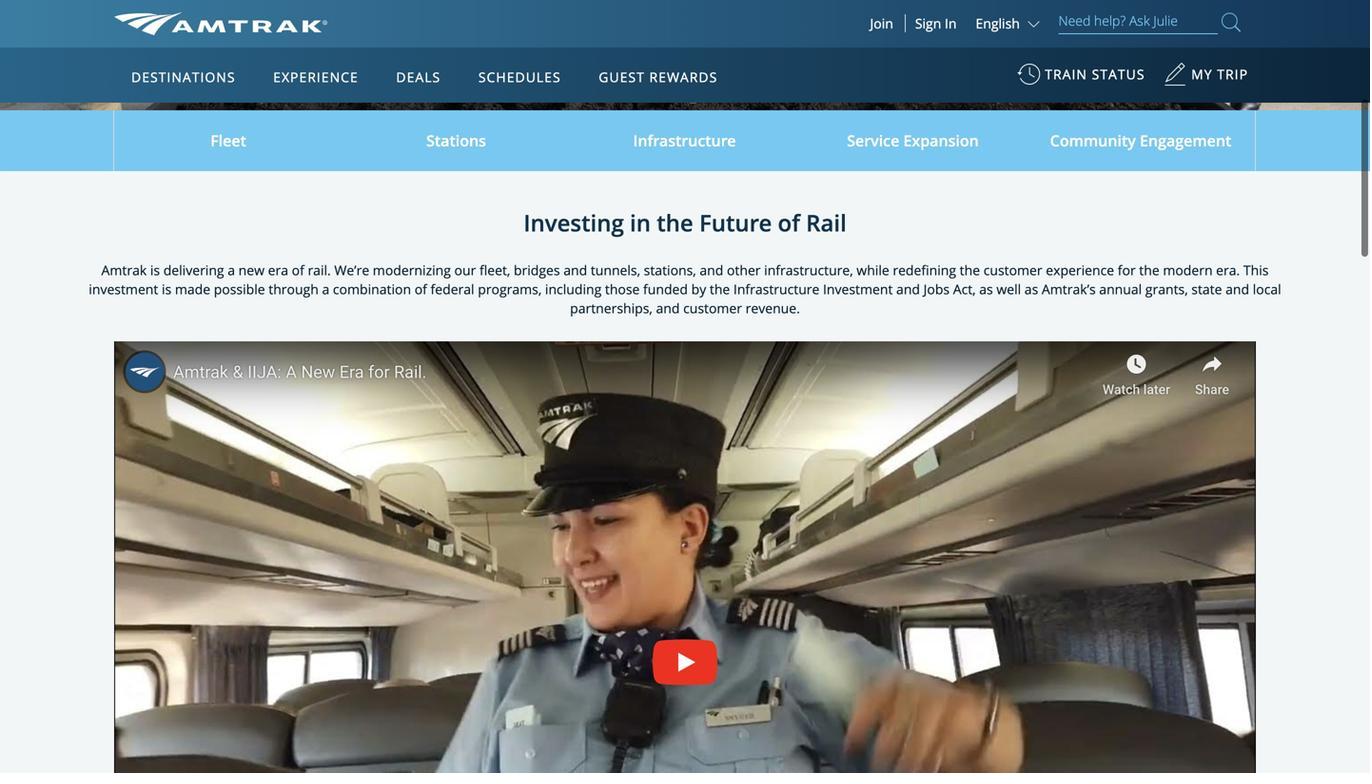 Task type: locate. For each thing, give the bounding box(es) containing it.
a down rail.
[[322, 280, 330, 298]]

is
[[150, 261, 160, 279], [162, 280, 171, 298]]

the right in
[[657, 207, 693, 238]]

investment
[[89, 280, 158, 298]]

investment
[[823, 280, 893, 298]]

0 horizontal spatial of
[[292, 261, 304, 279]]

1 horizontal spatial customer
[[984, 261, 1043, 279]]

1 vertical spatial customer
[[683, 299, 742, 317]]

of down modernizing in the left top of the page
[[415, 280, 427, 298]]

and
[[564, 261, 587, 279], [700, 261, 724, 279], [896, 280, 920, 298], [1226, 280, 1250, 298], [656, 299, 680, 317]]

schedules
[[479, 68, 561, 86]]

new
[[239, 261, 265, 279]]

a
[[228, 261, 235, 279], [322, 280, 330, 298]]

experience
[[273, 68, 359, 86]]

infrastructure
[[633, 130, 736, 151], [734, 280, 820, 298]]

is right the amtrak
[[150, 261, 160, 279]]

rewards
[[650, 68, 718, 86]]

1 as from the left
[[979, 280, 993, 298]]

while
[[857, 261, 890, 279]]

join
[[870, 14, 893, 32]]

guest rewards
[[599, 68, 718, 86]]

investing
[[524, 207, 624, 238]]

future
[[699, 207, 772, 238]]

2 horizontal spatial of
[[778, 207, 800, 238]]

of left the rail
[[778, 207, 800, 238]]

1 vertical spatial of
[[292, 261, 304, 279]]

stations,
[[644, 261, 696, 279]]

my
[[1192, 65, 1213, 83]]

of up through
[[292, 261, 304, 279]]

partnerships,
[[570, 299, 653, 317]]

our
[[454, 261, 476, 279]]

expansion
[[904, 130, 979, 151]]

1 horizontal spatial a
[[322, 280, 330, 298]]

application
[[185, 159, 642, 425]]

2 as from the left
[[1025, 280, 1039, 298]]

0 horizontal spatial as
[[979, 280, 993, 298]]

is left made
[[162, 280, 171, 298]]

modern
[[1163, 261, 1213, 279]]

and down funded
[[656, 299, 680, 317]]

infrastructure link
[[633, 130, 736, 151]]

and down redefining
[[896, 280, 920, 298]]

as right act,
[[979, 280, 993, 298]]

annual
[[1099, 280, 1142, 298]]

service expansion link
[[847, 130, 979, 151]]

1 vertical spatial a
[[322, 280, 330, 298]]

made
[[175, 280, 210, 298]]

status
[[1092, 65, 1145, 83]]

1 vertical spatial is
[[162, 280, 171, 298]]

0 horizontal spatial is
[[150, 261, 160, 279]]

deals
[[396, 68, 441, 86]]

0 vertical spatial customer
[[984, 261, 1043, 279]]

sign in button
[[915, 14, 957, 32]]

engagement
[[1140, 130, 1232, 151]]

0 vertical spatial a
[[228, 261, 235, 279]]

those
[[605, 280, 640, 298]]

banner
[[0, 0, 1370, 439]]

modernizing
[[373, 261, 451, 279]]

stations link
[[426, 130, 486, 151]]

train status link
[[1018, 56, 1145, 103]]

english
[[976, 14, 1020, 32]]

amtrak's
[[1042, 280, 1096, 298]]

experience button
[[266, 50, 366, 104]]

state
[[1192, 280, 1222, 298]]

guest
[[599, 68, 645, 86]]

delivering
[[163, 261, 224, 279]]

1 vertical spatial infrastructure
[[734, 280, 820, 298]]

a left new
[[228, 261, 235, 279]]

investing in the future of rail
[[524, 207, 847, 238]]

of
[[778, 207, 800, 238], [292, 261, 304, 279], [415, 280, 427, 298]]

1 horizontal spatial as
[[1025, 280, 1039, 298]]

as right well at the top right
[[1025, 280, 1039, 298]]

0 vertical spatial is
[[150, 261, 160, 279]]

1 horizontal spatial of
[[415, 280, 427, 298]]

customer
[[984, 261, 1043, 279], [683, 299, 742, 317]]

1 horizontal spatial is
[[162, 280, 171, 298]]

including
[[545, 280, 602, 298]]

stations
[[426, 130, 486, 151]]

trip
[[1217, 65, 1249, 83]]

as
[[979, 280, 993, 298], [1025, 280, 1039, 298]]

0 vertical spatial of
[[778, 207, 800, 238]]

community engagement
[[1050, 130, 1232, 151]]

amtrak is delivering a new era of rail. we're modernizing our fleet, bridges and tunnels, stations, and other infrastructure, while redefining the customer experience for the modern era. this investment is made possible through a combination of federal programs, including those funded by the infrastructure investment and jobs act, as well as amtrak's annual grants, state and local partnerships, and customer revenue.
[[89, 261, 1282, 317]]

the up act,
[[960, 261, 980, 279]]

in
[[945, 14, 957, 32]]

and up the by
[[700, 261, 724, 279]]

infrastructure inside amtrak is delivering a new era of rail. we're modernizing our fleet, bridges and tunnels, stations, and other infrastructure, while redefining the customer experience for the modern era. this investment is made possible through a combination of federal programs, including those funded by the infrastructure investment and jobs act, as well as amtrak's annual grants, state and local partnerships, and customer revenue.
[[734, 280, 820, 298]]

the
[[657, 207, 693, 238], [960, 261, 980, 279], [1139, 261, 1160, 279], [710, 280, 730, 298]]

through
[[269, 280, 319, 298]]

fleet link
[[210, 130, 246, 151]]

era.
[[1216, 261, 1240, 279]]

customer down the by
[[683, 299, 742, 317]]

infrastructure down rewards
[[633, 130, 736, 151]]

infrastructure up revenue.
[[734, 280, 820, 298]]

0 vertical spatial infrastructure
[[633, 130, 736, 151]]

2 vertical spatial of
[[415, 280, 427, 298]]

sign in
[[915, 14, 957, 32]]

customer up well at the top right
[[984, 261, 1043, 279]]



Task type: vqa. For each thing, say whether or not it's contained in the screenshot.
revenue.
yes



Task type: describe. For each thing, give the bounding box(es) containing it.
rail.
[[308, 261, 331, 279]]

combination
[[333, 280, 411, 298]]

community engagement link
[[1050, 130, 1232, 151]]

regions map image
[[185, 159, 642, 425]]

redefining
[[893, 261, 956, 279]]

destinations button
[[124, 50, 243, 104]]

the right the by
[[710, 280, 730, 298]]

schedules link
[[471, 48, 569, 103]]

deals button
[[389, 50, 448, 104]]

programs,
[[478, 280, 542, 298]]

grants,
[[1146, 280, 1188, 298]]

service
[[847, 130, 900, 151]]

for
[[1118, 261, 1136, 279]]

by
[[691, 280, 706, 298]]

train status
[[1045, 65, 1145, 83]]

amtrak
[[101, 261, 147, 279]]

banner containing join
[[0, 0, 1370, 439]]

this
[[1244, 261, 1269, 279]]

my trip
[[1192, 65, 1249, 83]]

tunnels,
[[591, 261, 641, 279]]

service expansion
[[847, 130, 979, 151]]

well
[[997, 280, 1021, 298]]

local
[[1253, 280, 1282, 298]]

and up including on the left top of page
[[564, 261, 587, 279]]

and down era.
[[1226, 280, 1250, 298]]

community
[[1050, 130, 1136, 151]]

search icon image
[[1222, 9, 1241, 35]]

fleet,
[[480, 261, 510, 279]]

0 horizontal spatial a
[[228, 261, 235, 279]]

revenue.
[[746, 299, 800, 317]]

infrastructure,
[[764, 261, 853, 279]]

guest rewards button
[[591, 50, 725, 104]]

fleet
[[210, 130, 246, 151]]

destinations
[[131, 68, 236, 86]]

0 horizontal spatial customer
[[683, 299, 742, 317]]

english button
[[976, 14, 1044, 32]]

federal
[[431, 280, 475, 298]]

bridges
[[514, 261, 560, 279]]

we're
[[334, 261, 369, 279]]

Please enter your search item search field
[[1059, 10, 1218, 34]]

train
[[1045, 65, 1088, 83]]

act,
[[953, 280, 976, 298]]

rail
[[806, 207, 847, 238]]

join button
[[859, 14, 906, 32]]

era
[[268, 261, 288, 279]]

other
[[727, 261, 761, 279]]

my trip button
[[1164, 56, 1249, 103]]

funded
[[643, 280, 688, 298]]

jobs
[[924, 280, 950, 298]]

application inside banner
[[185, 159, 642, 425]]

the right for
[[1139, 261, 1160, 279]]

amtrak image
[[114, 12, 328, 35]]

experience
[[1046, 261, 1115, 279]]

sign
[[915, 14, 941, 32]]

possible
[[214, 280, 265, 298]]

in
[[630, 207, 651, 238]]



